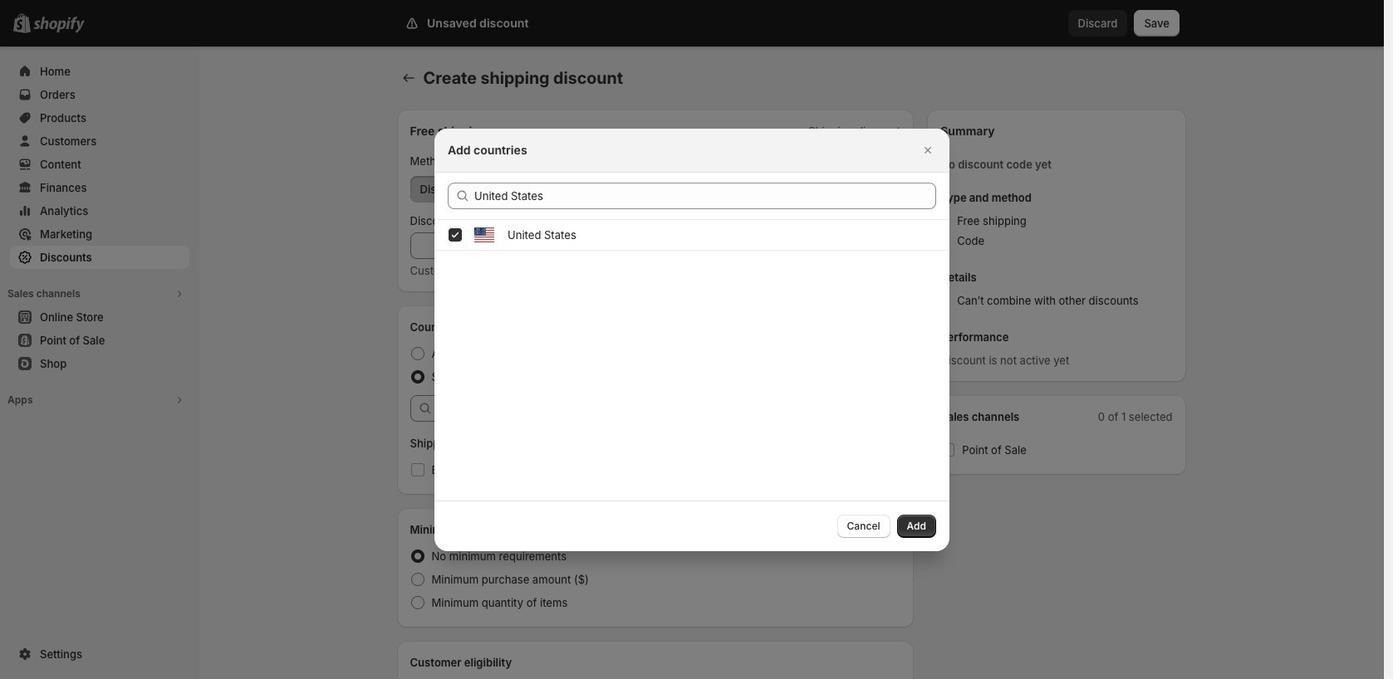 Task type: locate. For each thing, give the bounding box(es) containing it.
dialog
[[0, 128, 1384, 551]]

Search countries text field
[[474, 182, 936, 209]]



Task type: describe. For each thing, give the bounding box(es) containing it.
shopify image
[[33, 17, 85, 33]]



Task type: vqa. For each thing, say whether or not it's contained in the screenshot.
the links
no



